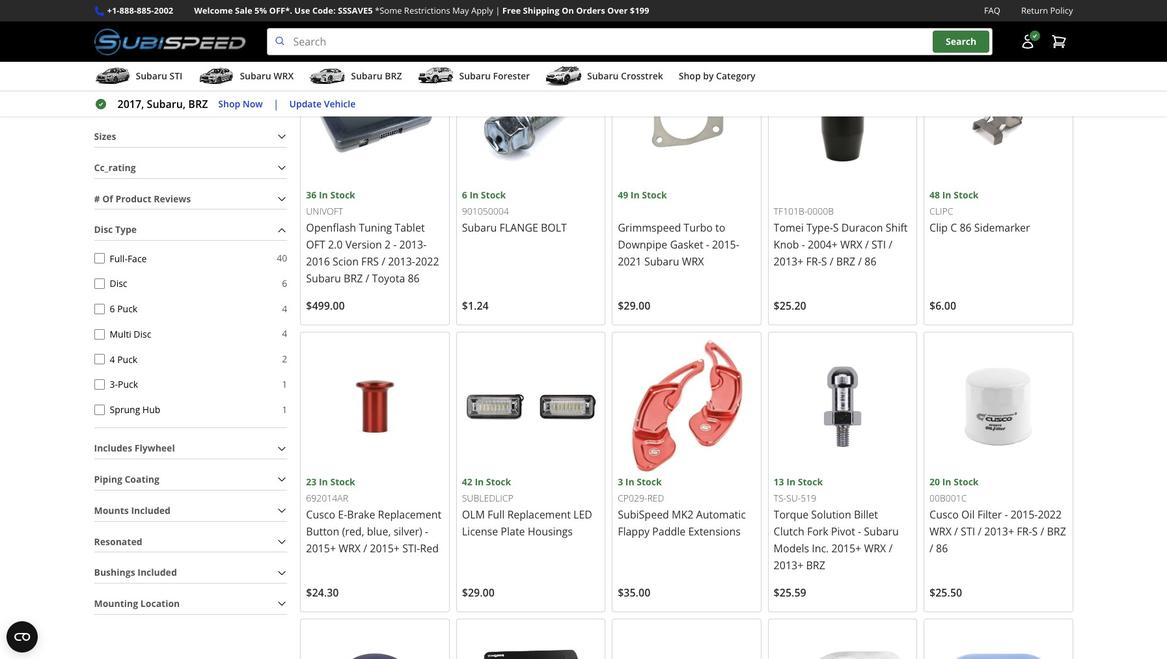 Task type: vqa. For each thing, say whether or not it's contained in the screenshot.


Task type: describe. For each thing, give the bounding box(es) containing it.
piping
[[94, 473, 122, 486]]

# of product reviews button
[[94, 189, 287, 209]]

openflash
[[306, 221, 356, 235]]

48 in stock clipc clip c 86 sidemarker
[[930, 189, 1031, 235]]

sti-
[[403, 542, 420, 556]]

wrx inside grimmspeed turbo to downpipe gasket - 2015- 2021 subaru wrx
[[682, 254, 704, 269]]

grimmspeed front license plate relocation kit - 2018+ subaru wrx / sti / 13-22 toyota gr86 / subaru brz image
[[462, 625, 600, 660]]

torque
[[774, 508, 809, 522]]

stock for subispeed mk2 automatic flappy paddle extensions
[[637, 476, 662, 489]]

replacement inside 42 in stock subledlicp olm full replacement led license plate housings
[[508, 508, 571, 522]]

2 vertical spatial 4
[[110, 353, 115, 366]]

full-
[[110, 252, 128, 265]]

fr- inside 20 in stock 00b001c cusco oil filter - 2015-2022 wrx / sti / 2013+ fr-s / brz / 86
[[1017, 525, 1032, 539]]

36 in stock univoft openflash tuning tablet oft 2.0 version 2 - 2013- 2016 scion frs / 2013-2022 subaru brz / toyota 86
[[306, 189, 439, 286]]

coating
[[125, 473, 160, 486]]

49 in stock
[[618, 189, 667, 201]]

4 for multi disc
[[282, 328, 287, 340]]

shop for shop now
[[218, 98, 240, 110]]

subaru,
[[147, 97, 186, 111]]

in for cusco oil filter - 2015-2022 wrx / sti / 2013+ fr-s / brz / 86
[[943, 476, 952, 489]]

subaru inside 13 in stock ts-su-519 torque solution billet clutch fork pivot - subaru models inc. 2015+ wrx / 2013+ brz
[[864, 525, 899, 539]]

20 in stock 00b001c cusco oil filter - 2015-2022 wrx / sti / 2013+ fr-s / brz / 86
[[930, 476, 1067, 556]]

49
[[618, 189, 629, 201]]

4 for 6 puck
[[282, 302, 287, 315]]

$26.50 link
[[300, 0, 450, 38]]

2022 inside 36 in stock univoft openflash tuning tablet oft 2.0 version 2 - 2013- 2016 scion frs / 2013-2022 subaru brz / toyota 86
[[415, 254, 439, 269]]

subaru up now
[[240, 70, 271, 82]]

stock for torque solution billet clutch fork pivot - subaru models inc. 2015+ wrx / 2013+ brz
[[798, 476, 823, 489]]

2015+ for wrx
[[370, 542, 400, 556]]

sti inside "dropdown button"
[[170, 70, 183, 82]]

cobb urethane exhaust hangers - 2015+ wrx / 2015+ sti / 2013+ fr-s / brz image
[[930, 625, 1068, 660]]

subaru crosstrek button
[[546, 65, 663, 91]]

36
[[306, 189, 317, 201]]

86 inside tomei type-s duracon shift knob - 2004+ wrx / sti / 2013+ fr-s / brz / 86
[[865, 254, 877, 269]]

shipping
[[523, 5, 560, 16]]

a subaru forester thumbnail image image
[[418, 67, 454, 86]]

return policy link
[[1022, 4, 1073, 18]]

$29.00 for grimmspeed turbo to downpipe gasket - 2015- 2021 subaru wrx
[[618, 299, 651, 313]]

extensions
[[689, 525, 741, 539]]

full
[[488, 508, 505, 522]]

includes flywheel button
[[94, 439, 287, 459]]

replacement inside 23 in stock 692014ar cusco e-brake replacement button (red, blue, silver) - 2015+ wrx / 2015+ sti-red
[[378, 508, 442, 522]]

grimmspeed aftermarket oe style axle back gasket - universal image
[[774, 625, 912, 660]]

wrx inside 20 in stock 00b001c cusco oil filter - 2015-2022 wrx / sti / 2013+ fr-s / brz / 86
[[930, 525, 952, 539]]

fr- inside tomei type-s duracon shift knob - 2004+ wrx / sti / 2013+ fr-s / brz / 86
[[807, 254, 822, 269]]

sti inside 20 in stock 00b001c cusco oil filter - 2015-2022 wrx / sti / 2013+ fr-s / brz / 86
[[961, 525, 976, 539]]

3-puck
[[110, 379, 138, 391]]

6 puck
[[110, 303, 138, 315]]

86 inside 36 in stock univoft openflash tuning tablet oft 2.0 version 2 - 2013- 2016 scion frs / 2013-2022 subaru brz / toyota 86
[[408, 271, 420, 286]]

frs
[[361, 254, 379, 269]]

2021
[[618, 254, 642, 269]]

may
[[453, 5, 469, 16]]

in for torque solution billet clutch fork pivot - subaru models inc. 2015+ wrx / 2013+ brz
[[787, 476, 796, 489]]

included for bushings included
[[138, 567, 177, 579]]

subaru left the forester
[[459, 70, 491, 82]]

subaru sti
[[136, 70, 183, 82]]

update vehicle button
[[289, 97, 356, 112]]

olm full replacement led license plate housings image
[[462, 338, 600, 476]]

shop by category button
[[679, 65, 756, 91]]

20
[[930, 476, 940, 489]]

6 Puck button
[[94, 304, 105, 314]]

$69.00
[[618, 11, 651, 26]]

disc for disc type
[[94, 224, 113, 236]]

0 vertical spatial |
[[496, 5, 500, 16]]

cusco oil filter - 2015-2022 wrx / sti / 2013+ fr-s / brz / 86 image
[[930, 338, 1068, 476]]

subispeed logo image
[[94, 28, 246, 55]]

subaru inside the 6 in stock 901050004 subaru flange bolt
[[462, 221, 497, 235]]

includes
[[94, 442, 132, 455]]

- inside 13 in stock ts-su-519 torque solution billet clutch fork pivot - subaru models inc. 2015+ wrx / 2013+ brz
[[858, 525, 862, 539]]

open widget image
[[7, 622, 38, 653]]

2 inside 36 in stock univoft openflash tuning tablet oft 2.0 version 2 - 2013- 2016 scion frs / 2013-2022 subaru brz / toyota 86
[[385, 238, 391, 252]]

cc_rating button
[[94, 158, 287, 178]]

free
[[503, 5, 521, 16]]

disc type button
[[94, 220, 287, 240]]

now
[[243, 98, 263, 110]]

button
[[306, 525, 339, 539]]

type-
[[807, 221, 833, 235]]

subispeed
[[618, 508, 669, 522]]

in for olm full replacement led license plate housings
[[475, 476, 484, 489]]

of
[[102, 192, 113, 205]]

vehicle
[[324, 98, 356, 110]]

mk2
[[672, 508, 694, 522]]

location
[[141, 598, 180, 610]]

oil
[[962, 508, 975, 522]]

1 for sprung hub
[[282, 403, 287, 416]]

forester
[[493, 70, 530, 82]]

0 vertical spatial 2013-
[[400, 238, 427, 252]]

2013+ inside 20 in stock 00b001c cusco oil filter - 2015-2022 wrx / sti / 2013+ fr-s / brz / 86
[[985, 525, 1015, 539]]

2017, subaru, brz
[[118, 97, 208, 111]]

to
[[716, 221, 726, 235]]

bushings
[[94, 567, 135, 579]]

blue,
[[367, 525, 391, 539]]

#
[[94, 192, 100, 205]]

solution
[[812, 508, 852, 522]]

4 Puck button
[[94, 354, 105, 365]]

gasket
[[670, 238, 704, 252]]

in for subaru flange bolt
[[470, 189, 479, 201]]

00b001c
[[930, 493, 967, 505]]

subaru brz button
[[309, 65, 402, 91]]

pivot
[[831, 525, 856, 539]]

$19.99 link
[[768, 0, 918, 38]]

cusco for cusco e-brake replacement button (red, blue, silver) - 2015+ wrx / 2015+ sti-red
[[306, 508, 335, 522]]

5%
[[255, 5, 267, 16]]

6 in stock 901050004 subaru flange bolt
[[462, 189, 567, 235]]

su-
[[787, 493, 801, 505]]

torque solution billet clutch fork pivot - subaru models inc. 2015+ wrx / 2013+ brz image
[[774, 338, 912, 476]]

filter
[[978, 508, 1002, 522]]

3-Puck button
[[94, 380, 105, 390]]

s inside 20 in stock 00b001c cusco oil filter - 2015-2022 wrx / sti / 2013+ fr-s / brz / 86
[[1032, 525, 1038, 539]]

reviews
[[154, 192, 191, 205]]

on
[[562, 5, 574, 16]]

grimmspeed turbo to downpipe gasket - 2015- 2021 subaru wrx
[[618, 221, 740, 269]]

orders
[[576, 5, 605, 16]]

2015+ for models
[[832, 542, 862, 556]]

mounts
[[94, 505, 129, 517]]

mounting location button
[[94, 595, 287, 615]]

multi disc
[[110, 328, 151, 340]]

tomei type-s duracon shift knob - 2004+ wrx / sti / 2013+ fr-s / brz / 86 image
[[774, 50, 912, 188]]

return policy
[[1022, 5, 1073, 16]]

stock right 49
[[642, 189, 667, 201]]

$499.00
[[306, 299, 345, 313]]

mounting
[[94, 598, 138, 610]]

a subaru crosstrek thumbnail image image
[[546, 67, 582, 86]]

crosstrek
[[621, 70, 663, 82]]

subaru left crosstrek at top right
[[587, 70, 619, 82]]

$29.00 for olm full replacement led license plate housings
[[462, 586, 495, 601]]

885-
[[137, 5, 154, 16]]

silver)
[[394, 525, 422, 539]]

product
[[116, 192, 151, 205]]

multi
[[110, 328, 131, 340]]

mounts included button
[[94, 501, 287, 521]]

/ inside 13 in stock ts-su-519 torque solution billet clutch fork pivot - subaru models inc. 2015+ wrx / 2013+ brz
[[889, 542, 893, 556]]

cusco e-brake replacement button (red, blue, silver) - 2015+ wrx / 2015+ sti-red image
[[306, 338, 444, 476]]

subispeed mk2 automatic flappy paddle extensions image
[[618, 338, 756, 476]]

subaru up 'vehicle'
[[351, 70, 383, 82]]

1 2015+ from the left
[[306, 542, 336, 556]]

0000b
[[808, 205, 834, 218]]

in right 49
[[631, 189, 640, 201]]

brake
[[347, 508, 375, 522]]

face
[[128, 252, 147, 265]]

a subaru sti thumbnail image image
[[94, 67, 131, 86]]

full-face
[[110, 252, 147, 265]]

downpipe
[[618, 238, 668, 252]]

turbo
[[684, 221, 713, 235]]

olm
[[462, 508, 485, 522]]

6 for 6
[[282, 277, 287, 290]]

flywheel
[[135, 442, 175, 455]]

cc_rating
[[94, 161, 136, 174]]

692014ar
[[306, 493, 348, 505]]

wrx inside tomei type-s duracon shift knob - 2004+ wrx / sti / 2013+ fr-s / brz / 86
[[841, 238, 863, 252]]

0 horizontal spatial s
[[822, 254, 827, 269]]



Task type: locate. For each thing, give the bounding box(es) containing it.
bushings included button
[[94, 563, 287, 583]]

stock right 48
[[954, 189, 979, 201]]

in inside 3 in stock cp029-red subispeed mk2 automatic flappy paddle extensions
[[626, 476, 635, 489]]

stock for cusco e-brake replacement button (red, blue, silver) - 2015+ wrx / 2015+ sti-red
[[330, 476, 355, 489]]

stock for openflash tuning tablet oft 2.0 version 2 - 2013- 2016 scion frs / 2013-2022 subaru brz / toyota 86
[[330, 189, 355, 201]]

1 horizontal spatial 2
[[385, 238, 391, 252]]

a subaru wrx thumbnail image image
[[198, 67, 235, 86]]

subaru forester button
[[418, 65, 530, 91]]

subaru down 901050004
[[462, 221, 497, 235]]

1 horizontal spatial $29.00
[[618, 299, 651, 313]]

$25.59
[[774, 586, 807, 601]]

901050004
[[462, 205, 509, 218]]

2013+ down filter
[[985, 525, 1015, 539]]

return
[[1022, 5, 1049, 16]]

1 vertical spatial 1
[[282, 403, 287, 416]]

shift
[[886, 221, 908, 235]]

0 horizontal spatial sti
[[170, 70, 183, 82]]

subaru wrx
[[240, 70, 294, 82]]

- inside 23 in stock 692014ar cusco e-brake replacement button (red, blue, silver) - 2015+ wrx / 2015+ sti-red
[[425, 525, 428, 539]]

grimmspeed turbo to downpipe gasket - 2015-2021 subaru wrx image
[[618, 50, 756, 188]]

faq link
[[985, 4, 1001, 18]]

1 vertical spatial 2
[[282, 353, 287, 365]]

Full-Face button
[[94, 254, 105, 264]]

puck for 4 puck
[[117, 353, 138, 366]]

wrx down gasket
[[682, 254, 704, 269]]

0 vertical spatial 1
[[282, 378, 287, 391]]

wrx inside 23 in stock 692014ar cusco e-brake replacement button (red, blue, silver) - 2015+ wrx / 2015+ sti-red
[[339, 542, 361, 556]]

stock up subledlicp
[[486, 476, 511, 489]]

1 vertical spatial 2015-
[[1011, 508, 1038, 522]]

in inside 13 in stock ts-su-519 torque solution billet clutch fork pivot - subaru models inc. 2015+ wrx / 2013+ brz
[[787, 476, 796, 489]]

0 vertical spatial 2013+
[[774, 254, 804, 269]]

0 vertical spatial shop
[[679, 70, 701, 82]]

in right 36 in the top of the page
[[319, 189, 328, 201]]

stock for clip c 86 sidemarker
[[954, 189, 979, 201]]

subaru inside grimmspeed turbo to downpipe gasket - 2015- 2021 subaru wrx
[[645, 254, 680, 269]]

- inside tomei type-s duracon shift knob - 2004+ wrx / sti / 2013+ fr-s / brz / 86
[[802, 238, 805, 252]]

by
[[703, 70, 714, 82]]

1 horizontal spatial |
[[496, 5, 500, 16]]

brz inside 13 in stock ts-su-519 torque solution billet clutch fork pivot - subaru models inc. 2015+ wrx / 2013+ brz
[[807, 559, 826, 573]]

2015+ inside 13 in stock ts-su-519 torque solution billet clutch fork pivot - subaru models inc. 2015+ wrx / 2013+ brz
[[832, 542, 862, 556]]

2015+
[[306, 542, 336, 556], [370, 542, 400, 556], [832, 542, 862, 556]]

0 horizontal spatial 2022
[[415, 254, 439, 269]]

1 vertical spatial 6
[[282, 277, 287, 290]]

in for openflash tuning tablet oft 2.0 version 2 - 2013- 2016 scion frs / 2013-2022 subaru brz / toyota 86
[[319, 189, 328, 201]]

- right 'pivot'
[[858, 525, 862, 539]]

- inside 20 in stock 00b001c cusco oil filter - 2015-2022 wrx / sti / 2013+ fr-s / brz / 86
[[1005, 508, 1008, 522]]

- down turbo
[[706, 238, 710, 252]]

in inside 20 in stock 00b001c cusco oil filter - 2015-2022 wrx / sti / 2013+ fr-s / brz / 86
[[943, 476, 952, 489]]

2013+ down knob
[[774, 254, 804, 269]]

sprung hub
[[110, 404, 160, 416]]

| left free
[[496, 5, 500, 16]]

6
[[462, 189, 467, 201], [282, 277, 287, 290], [110, 303, 115, 315]]

1 vertical spatial 2013-
[[388, 254, 415, 269]]

0 horizontal spatial 2015+
[[306, 542, 336, 556]]

wrx inside 13 in stock ts-su-519 torque solution billet clutch fork pivot - subaru models inc. 2015+ wrx / 2013+ brz
[[864, 542, 886, 556]]

stock inside 42 in stock subledlicp olm full replacement led license plate housings
[[486, 476, 511, 489]]

4 puck
[[110, 353, 138, 366]]

plate
[[501, 525, 525, 539]]

- right knob
[[802, 238, 805, 252]]

restrictions
[[404, 5, 450, 16]]

red
[[648, 493, 665, 505]]

in for subispeed mk2 automatic flappy paddle extensions
[[626, 476, 635, 489]]

stock up 901050004
[[481, 189, 506, 201]]

$15.00 link
[[456, 0, 606, 38]]

stock inside 13 in stock ts-su-519 torque solution billet clutch fork pivot - subaru models inc. 2015+ wrx / 2013+ brz
[[798, 476, 823, 489]]

subaru sti button
[[94, 65, 183, 91]]

2015+ down 'pivot'
[[832, 542, 862, 556]]

2022 down 'tablet'
[[415, 254, 439, 269]]

- down 'tablet'
[[393, 238, 397, 252]]

shop left now
[[218, 98, 240, 110]]

knob
[[774, 238, 799, 252]]

subaru inside "dropdown button"
[[136, 70, 167, 82]]

in inside 23 in stock 692014ar cusco e-brake replacement button (red, blue, silver) - 2015+ wrx / 2015+ sti-red
[[319, 476, 328, 489]]

0 horizontal spatial 2
[[282, 353, 287, 365]]

oft
[[306, 238, 325, 252]]

1 vertical spatial |
[[273, 97, 279, 111]]

2022 inside 20 in stock 00b001c cusco oil filter - 2015-2022 wrx / sti / 2013+ fr-s / brz / 86
[[1038, 508, 1062, 522]]

flange
[[500, 221, 538, 235]]

stock inside 36 in stock univoft openflash tuning tablet oft 2.0 version 2 - 2013- 2016 scion frs / 2013-2022 subaru brz / toyota 86
[[330, 189, 355, 201]]

6 down 40
[[282, 277, 287, 290]]

86 up $25.50
[[936, 542, 948, 556]]

wrx down duracon
[[841, 238, 863, 252]]

puck up multi disc on the left of the page
[[117, 303, 138, 315]]

subaru down 2016
[[306, 271, 341, 286]]

1
[[282, 378, 287, 391], [282, 403, 287, 416]]

grimmspeed
[[618, 221, 681, 235]]

clip
[[930, 221, 948, 235]]

1 horizontal spatial 6
[[282, 277, 287, 290]]

version
[[346, 238, 382, 252]]

1 horizontal spatial cusco
[[930, 508, 959, 522]]

2 2015+ from the left
[[370, 542, 400, 556]]

$29.00 down 2021 at the top of the page
[[618, 299, 651, 313]]

86 down duracon
[[865, 254, 877, 269]]

tablet
[[395, 221, 425, 235]]

1 horizontal spatial replacement
[[508, 508, 571, 522]]

2 replacement from the left
[[508, 508, 571, 522]]

1 cusco from the left
[[306, 508, 335, 522]]

0 vertical spatial s
[[833, 221, 839, 235]]

cusco inside 20 in stock 00b001c cusco oil filter - 2015-2022 wrx / sti / 2013+ fr-s / brz / 86
[[930, 508, 959, 522]]

in right 42
[[475, 476, 484, 489]]

1 replacement from the left
[[378, 508, 442, 522]]

2 horizontal spatial sti
[[961, 525, 976, 539]]

in for clip c 86 sidemarker
[[943, 189, 952, 201]]

0 horizontal spatial shop
[[218, 98, 240, 110]]

(red,
[[342, 525, 364, 539]]

shop for shop by category
[[679, 70, 701, 82]]

2 horizontal spatial s
[[1032, 525, 1038, 539]]

$28.95 link
[[924, 0, 1073, 38]]

a subaru brz thumbnail image image
[[309, 67, 346, 86]]

in inside 48 in stock clipc clip c 86 sidemarker
[[943, 189, 952, 201]]

search input field
[[267, 28, 993, 55]]

4
[[282, 302, 287, 315], [282, 328, 287, 340], [110, 353, 115, 366]]

$25.50
[[930, 586, 963, 601]]

shop left by
[[679, 70, 701, 82]]

over
[[608, 5, 628, 16]]

subaru flange bolt image
[[462, 50, 600, 188]]

0 vertical spatial disc
[[94, 224, 113, 236]]

0 vertical spatial 2015-
[[712, 238, 740, 252]]

in right 20
[[943, 476, 952, 489]]

0 horizontal spatial 6
[[110, 303, 115, 315]]

clip c 86 sidemarker image
[[930, 50, 1068, 188]]

2022 right filter
[[1038, 508, 1062, 522]]

# of product reviews
[[94, 192, 191, 205]]

6 up 901050004
[[462, 189, 467, 201]]

0 vertical spatial fr-
[[807, 254, 822, 269]]

sale
[[235, 5, 252, 16]]

2015+ down button at bottom left
[[306, 542, 336, 556]]

1 vertical spatial included
[[138, 567, 177, 579]]

2 vertical spatial sti
[[961, 525, 976, 539]]

2015+ down blue,
[[370, 542, 400, 556]]

1 vertical spatial sti
[[872, 238, 886, 252]]

wrx down (red,
[[339, 542, 361, 556]]

in inside 42 in stock subledlicp olm full replacement led license plate housings
[[475, 476, 484, 489]]

button image
[[1020, 34, 1036, 50]]

1 horizontal spatial 2015+
[[370, 542, 400, 556]]

13 in stock ts-su-519 torque solution billet clutch fork pivot - subaru models inc. 2015+ wrx / 2013+ brz
[[774, 476, 899, 573]]

sti inside tomei type-s duracon shift knob - 2004+ wrx / sti / 2013+ fr-s / brz / 86
[[872, 238, 886, 252]]

scion
[[333, 254, 359, 269]]

tomei
[[774, 221, 804, 235]]

cusco for cusco oil filter - 2015-2022 wrx / sti / 2013+ fr-s / brz / 86
[[930, 508, 959, 522]]

stock for cusco oil filter - 2015-2022 wrx / sti / 2013+ fr-s / brz / 86
[[954, 476, 979, 489]]

0 horizontal spatial cusco
[[306, 508, 335, 522]]

sti down duracon
[[872, 238, 886, 252]]

- inside 36 in stock univoft openflash tuning tablet oft 2.0 version 2 - 2013- 2016 scion frs / 2013-2022 subaru brz / toyota 86
[[393, 238, 397, 252]]

0 horizontal spatial fr-
[[807, 254, 822, 269]]

stock inside 23 in stock 692014ar cusco e-brake replacement button (red, blue, silver) - 2015+ wrx / 2015+ sti-red
[[330, 476, 355, 489]]

in right the "23"
[[319, 476, 328, 489]]

cp029-
[[618, 493, 648, 505]]

0 horizontal spatial replacement
[[378, 508, 442, 522]]

stock up the 692014ar
[[330, 476, 355, 489]]

2015- right filter
[[1011, 508, 1038, 522]]

cusco inside 23 in stock 692014ar cusco e-brake replacement button (red, blue, silver) - 2015+ wrx / 2015+ sti-red
[[306, 508, 335, 522]]

subaru inside 36 in stock univoft openflash tuning tablet oft 2.0 version 2 - 2013- 2016 scion frs / 2013-2022 subaru brz / toyota 86
[[306, 271, 341, 286]]

1 horizontal spatial s
[[833, 221, 839, 235]]

1 vertical spatial shop
[[218, 98, 240, 110]]

subaru down billet
[[864, 525, 899, 539]]

| right now
[[273, 97, 279, 111]]

2 1 from the top
[[282, 403, 287, 416]]

inc.
[[812, 542, 829, 556]]

6 inside the 6 in stock 901050004 subaru flange bolt
[[462, 189, 467, 201]]

1 1 from the top
[[282, 378, 287, 391]]

included up location
[[138, 567, 177, 579]]

includes flywheel
[[94, 442, 175, 455]]

6 right 6 puck button
[[110, 303, 115, 315]]

toyota
[[372, 271, 405, 286]]

Disc button
[[94, 279, 105, 289]]

- right filter
[[1005, 508, 1008, 522]]

wrx up "update"
[[274, 70, 294, 82]]

brz inside dropdown button
[[385, 70, 402, 82]]

stock inside the 6 in stock 901050004 subaru flange bolt
[[481, 189, 506, 201]]

disc right the disc button
[[110, 278, 127, 290]]

40
[[277, 252, 287, 264]]

2013+ inside 13 in stock ts-su-519 torque solution billet clutch fork pivot - subaru models inc. 2015+ wrx / 2013+ brz
[[774, 559, 804, 573]]

0 vertical spatial $29.00
[[618, 299, 651, 313]]

1 vertical spatial s
[[822, 254, 827, 269]]

1 vertical spatial fr-
[[1017, 525, 1032, 539]]

disc inside dropdown button
[[94, 224, 113, 236]]

2013+ inside tomei type-s duracon shift knob - 2004+ wrx / sti / 2013+ fr-s / brz / 86
[[774, 254, 804, 269]]

subaru brz
[[351, 70, 402, 82]]

2 cusco from the left
[[930, 508, 959, 522]]

+1-888-885-2002
[[107, 5, 173, 16]]

$199
[[630, 5, 650, 16]]

2 vertical spatial s
[[1032, 525, 1038, 539]]

puck up the sprung
[[118, 379, 138, 391]]

wrx down 00b001c
[[930, 525, 952, 539]]

2 vertical spatial puck
[[118, 379, 138, 391]]

2015- inside grimmspeed turbo to downpipe gasket - 2015- 2021 subaru wrx
[[712, 238, 740, 252]]

subaru up 2017, subaru, brz
[[136, 70, 167, 82]]

search
[[946, 35, 977, 48]]

3 2015+ from the left
[[832, 542, 862, 556]]

*some restrictions may apply | free shipping on orders over $199
[[375, 5, 650, 16]]

in for cusco e-brake replacement button (red, blue, silver) - 2015+ wrx / 2015+ sti-red
[[319, 476, 328, 489]]

disc right multi
[[134, 328, 151, 340]]

in right 13
[[787, 476, 796, 489]]

stock inside 3 in stock cp029-red subispeed mk2 automatic flappy paddle extensions
[[637, 476, 662, 489]]

0 vertical spatial 2022
[[415, 254, 439, 269]]

0 vertical spatial 2
[[385, 238, 391, 252]]

replacement up the housings
[[508, 508, 571, 522]]

sprung
[[110, 404, 140, 416]]

0 vertical spatial included
[[131, 505, 171, 517]]

replacement up silver)
[[378, 508, 442, 522]]

86 inside 20 in stock 00b001c cusco oil filter - 2015-2022 wrx / sti / 2013+ fr-s / brz / 86
[[936, 542, 948, 556]]

1 for 3-puck
[[282, 378, 287, 391]]

blitz oil filter - 2015-2022 wrx / 2013+ fr-s / brz / 86 image
[[306, 625, 444, 660]]

brz inside 20 in stock 00b001c cusco oil filter - 2015-2022 wrx / sti / 2013+ fr-s / brz / 86
[[1047, 525, 1067, 539]]

3-
[[110, 379, 118, 391]]

1 horizontal spatial shop
[[679, 70, 701, 82]]

sssave5
[[338, 5, 373, 16]]

2 vertical spatial disc
[[134, 328, 151, 340]]

disc left type
[[94, 224, 113, 236]]

1 horizontal spatial 2022
[[1038, 508, 1062, 522]]

puck for 3-puck
[[118, 379, 138, 391]]

2 vertical spatial 2013+
[[774, 559, 804, 573]]

1 horizontal spatial 2015-
[[1011, 508, 1038, 522]]

2 horizontal spatial 2015+
[[832, 542, 862, 556]]

0 horizontal spatial $29.00
[[462, 586, 495, 601]]

tuning
[[359, 221, 392, 235]]

fr-
[[807, 254, 822, 269], [1017, 525, 1032, 539]]

wrx inside dropdown button
[[274, 70, 294, 82]]

univoft
[[306, 205, 343, 218]]

$28.95
[[930, 11, 963, 26]]

sti down oil
[[961, 525, 976, 539]]

in inside 36 in stock univoft openflash tuning tablet oft 2.0 version 2 - 2013- 2016 scion frs / 2013-2022 subaru brz / toyota 86
[[319, 189, 328, 201]]

1 vertical spatial disc
[[110, 278, 127, 290]]

wrx down billet
[[864, 542, 886, 556]]

disc for disc
[[110, 278, 127, 290]]

$29.00 down license
[[462, 586, 495, 601]]

- up red
[[425, 525, 428, 539]]

cusco down 00b001c
[[930, 508, 959, 522]]

1 vertical spatial 2022
[[1038, 508, 1062, 522]]

openflash tuning tablet oft 2.0 version 2 - 2013-2016 scion frs / 2013-2022 subaru brz / toyota 86 image
[[306, 50, 444, 188]]

86 right toyota
[[408, 271, 420, 286]]

stock up the red
[[637, 476, 662, 489]]

subaru down downpipe
[[645, 254, 680, 269]]

1 horizontal spatial sti
[[872, 238, 886, 252]]

0 vertical spatial 4
[[282, 302, 287, 315]]

stock up 00b001c
[[954, 476, 979, 489]]

in up 901050004
[[470, 189, 479, 201]]

$35.00
[[618, 586, 651, 601]]

2013+ down models
[[774, 559, 804, 573]]

1 vertical spatial 4
[[282, 328, 287, 340]]

brz inside 36 in stock univoft openflash tuning tablet oft 2.0 version 2 - 2013- 2016 scion frs / 2013-2022 subaru brz / toyota 86
[[344, 271, 363, 286]]

in right 48
[[943, 189, 952, 201]]

1 vertical spatial puck
[[117, 353, 138, 366]]

stock up "519"
[[798, 476, 823, 489]]

6 for 6 in stock 901050004 subaru flange bolt
[[462, 189, 467, 201]]

housings
[[528, 525, 573, 539]]

included down coating
[[131, 505, 171, 517]]

$26.50
[[306, 11, 339, 26]]

Multi Disc button
[[94, 329, 105, 340]]

puck for 6 puck
[[117, 303, 138, 315]]

stock up univoft
[[330, 189, 355, 201]]

led
[[574, 508, 593, 522]]

3 in stock cp029-red subispeed mk2 automatic flappy paddle extensions
[[618, 476, 746, 539]]

stock
[[330, 189, 355, 201], [481, 189, 506, 201], [642, 189, 667, 201], [954, 189, 979, 201], [330, 476, 355, 489], [486, 476, 511, 489], [637, 476, 662, 489], [798, 476, 823, 489], [954, 476, 979, 489]]

resonated button
[[94, 532, 287, 552]]

stock inside 48 in stock clipc clip c 86 sidemarker
[[954, 189, 979, 201]]

resonated
[[94, 536, 142, 548]]

shop now
[[218, 98, 263, 110]]

2 horizontal spatial 6
[[462, 189, 467, 201]]

search button
[[933, 31, 990, 53]]

sti up the subaru,
[[170, 70, 183, 82]]

sizes button
[[94, 127, 287, 147]]

2022
[[415, 254, 439, 269], [1038, 508, 1062, 522]]

2 vertical spatial 6
[[110, 303, 115, 315]]

1 vertical spatial 2013+
[[985, 525, 1015, 539]]

2013- up toyota
[[388, 254, 415, 269]]

0 vertical spatial puck
[[117, 303, 138, 315]]

0 vertical spatial 6
[[462, 189, 467, 201]]

puck down multi disc on the left of the page
[[117, 353, 138, 366]]

0 vertical spatial sti
[[170, 70, 183, 82]]

1 horizontal spatial fr-
[[1017, 525, 1032, 539]]

e-
[[338, 508, 347, 522]]

Sprung Hub button
[[94, 405, 105, 415]]

2015- down to
[[712, 238, 740, 252]]

brz
[[385, 70, 402, 82], [188, 97, 208, 111], [837, 254, 856, 269], [344, 271, 363, 286], [1047, 525, 1067, 539], [807, 559, 826, 573]]

sti
[[170, 70, 183, 82], [872, 238, 886, 252], [961, 525, 976, 539]]

$29.00
[[618, 299, 651, 313], [462, 586, 495, 601]]

2013- down 'tablet'
[[400, 238, 427, 252]]

0 horizontal spatial 2015-
[[712, 238, 740, 252]]

brz inside tomei type-s duracon shift knob - 2004+ wrx / sti / 2013+ fr-s / brz / 86
[[837, 254, 856, 269]]

/
[[865, 238, 869, 252], [889, 238, 893, 252], [382, 254, 386, 269], [830, 254, 834, 269], [858, 254, 862, 269], [366, 271, 370, 286], [955, 525, 959, 539], [978, 525, 982, 539], [1041, 525, 1045, 539], [364, 542, 367, 556], [889, 542, 893, 556], [930, 542, 934, 556]]

subaru wrx button
[[198, 65, 294, 91]]

cusco up button at bottom left
[[306, 508, 335, 522]]

/ inside 23 in stock 692014ar cusco e-brake replacement button (red, blue, silver) - 2015+ wrx / 2015+ sti-red
[[364, 542, 367, 556]]

stock for subaru flange bolt
[[481, 189, 506, 201]]

2015- inside 20 in stock 00b001c cusco oil filter - 2015-2022 wrx / sti / 2013+ fr-s / brz / 86
[[1011, 508, 1038, 522]]

- inside grimmspeed turbo to downpipe gasket - 2015- 2021 subaru wrx
[[706, 238, 710, 252]]

6 for 6 puck
[[110, 303, 115, 315]]

86 inside 48 in stock clipc clip c 86 sidemarker
[[960, 221, 972, 235]]

shop inside dropdown button
[[679, 70, 701, 82]]

stock inside 20 in stock 00b001c cusco oil filter - 2015-2022 wrx / sti / 2013+ fr-s / brz / 86
[[954, 476, 979, 489]]

0 horizontal spatial |
[[273, 97, 279, 111]]

included for mounts included
[[131, 505, 171, 517]]

in right 3
[[626, 476, 635, 489]]

1 vertical spatial $29.00
[[462, 586, 495, 601]]

86 right the 'c'
[[960, 221, 972, 235]]

$69.00 link
[[612, 0, 762, 38]]

stock for olm full replacement led license plate housings
[[486, 476, 511, 489]]

in inside the 6 in stock 901050004 subaru flange bolt
[[470, 189, 479, 201]]



